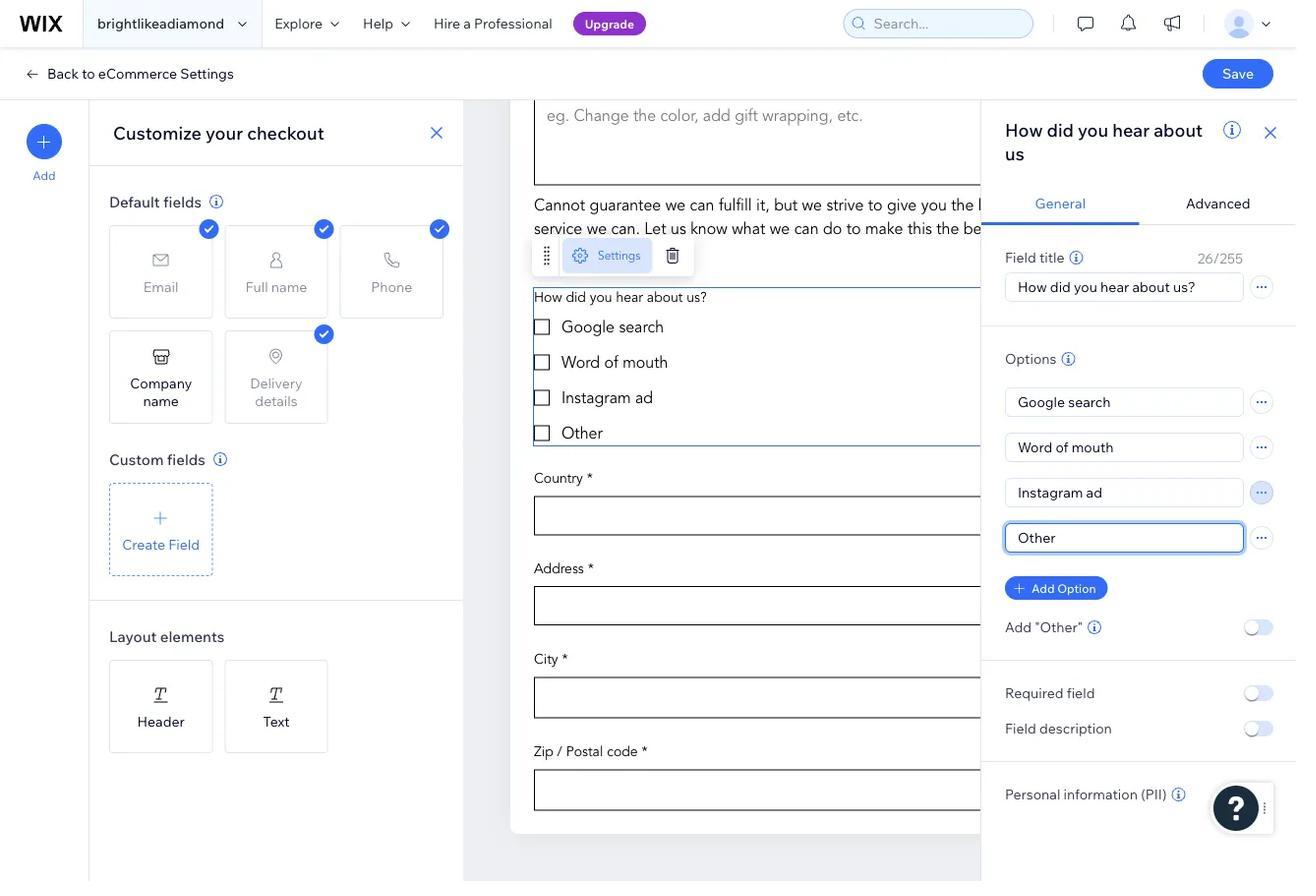 Task type: vqa. For each thing, say whether or not it's contained in the screenshot.
Change inside Weekly total sales Trigger: significant change in weekly total sales.
no



Task type: describe. For each thing, give the bounding box(es) containing it.
brightlikeadiamond
[[97, 15, 224, 32]]

advanced
[[1186, 195, 1251, 212]]

fields for default fields
[[163, 192, 202, 211]]

field
[[1067, 685, 1095, 702]]

required field
[[1005, 685, 1095, 702]]

default fields
[[109, 192, 202, 211]]

field for field description
[[1005, 720, 1036, 737]]

field for field title
[[1005, 249, 1036, 266]]

26 / 255
[[1198, 250, 1243, 267]]

create field button
[[109, 483, 213, 576]]

layout
[[109, 627, 157, 646]]

hear
[[1113, 119, 1150, 141]]

create field
[[122, 536, 200, 553]]

to
[[82, 65, 95, 82]]

help
[[363, 15, 393, 32]]

title
[[1039, 249, 1065, 266]]

settings inside button
[[180, 65, 234, 82]]

(pii)
[[1141, 786, 1167, 803]]

fields for custom fields
[[167, 450, 205, 469]]

did
[[1047, 119, 1074, 141]]

field title
[[1005, 249, 1065, 266]]

text
[[263, 713, 290, 730]]

Options text field
[[1006, 524, 1243, 552]]

settings inside button
[[598, 249, 641, 263]]

professional
[[474, 15, 553, 32]]

add for add
[[33, 168, 56, 183]]

create
[[122, 536, 165, 553]]

custom fields
[[109, 450, 205, 469]]

Search... field
[[868, 10, 1027, 37]]

advanced button
[[1139, 183, 1297, 225]]

how did you hear about us
[[1005, 119, 1203, 164]]

tab list containing general
[[982, 183, 1297, 225]]

name
[[143, 392, 179, 409]]

option
[[1057, 581, 1096, 596]]

/
[[1214, 250, 1220, 267]]

personal information (pii)
[[1005, 786, 1167, 803]]

customize
[[113, 121, 202, 144]]

your
[[206, 121, 243, 144]]

explore
[[275, 15, 323, 32]]

back to ecommerce settings button
[[24, 65, 234, 83]]

how
[[1005, 119, 1043, 141]]

custom
[[109, 450, 164, 469]]

hire a professional link
[[422, 0, 564, 47]]

layout elements
[[109, 627, 225, 646]]

Options text field
[[1006, 479, 1243, 506]]

information
[[1064, 786, 1138, 803]]

Field title text field
[[1006, 273, 1243, 301]]

add option
[[1032, 581, 1096, 596]]

checkout
[[247, 121, 324, 144]]

us
[[1005, 142, 1024, 164]]

company name
[[130, 374, 192, 409]]

general
[[1035, 195, 1086, 212]]

a
[[463, 15, 471, 32]]



Task type: locate. For each thing, give the bounding box(es) containing it.
field left title
[[1005, 249, 1036, 266]]

1 vertical spatial fields
[[167, 450, 205, 469]]

help button
[[351, 0, 422, 47]]

company
[[130, 374, 192, 391]]

0 horizontal spatial settings
[[180, 65, 234, 82]]

tab list
[[982, 183, 1297, 225]]

back to ecommerce settings
[[47, 65, 234, 82]]

fields right custom
[[167, 450, 205, 469]]

Options text field
[[1006, 388, 1243, 416]]

1 vertical spatial field
[[168, 536, 200, 553]]

settings button
[[563, 238, 652, 274]]

general button
[[982, 183, 1139, 225]]

elements
[[160, 627, 225, 646]]

required
[[1005, 685, 1064, 702]]

26
[[1198, 250, 1214, 267]]

add "other"
[[1005, 619, 1083, 636]]

save button
[[1203, 59, 1274, 89]]

fields right default at top left
[[163, 192, 202, 211]]

"other"
[[1035, 619, 1083, 636]]

back
[[47, 65, 79, 82]]

field
[[1005, 249, 1036, 266], [168, 536, 200, 553], [1005, 720, 1036, 737]]

1 horizontal spatial settings
[[598, 249, 641, 263]]

fields
[[163, 192, 202, 211], [167, 450, 205, 469]]

0 vertical spatial settings
[[180, 65, 234, 82]]

1 vertical spatial settings
[[598, 249, 641, 263]]

header
[[137, 713, 185, 730]]

hire
[[434, 15, 460, 32]]

0 vertical spatial fields
[[163, 192, 202, 211]]

personal
[[1005, 786, 1061, 803]]

hire a professional
[[434, 15, 553, 32]]

options
[[1005, 350, 1057, 367]]

field description
[[1005, 720, 1112, 737]]

add option button
[[1005, 576, 1108, 600]]

description
[[1039, 720, 1112, 737]]

upgrade
[[585, 16, 634, 31]]

about
[[1154, 119, 1203, 141]]

0 vertical spatial add
[[33, 168, 56, 183]]

add inside button
[[33, 168, 56, 183]]

save
[[1222, 65, 1254, 82]]

0 vertical spatial field
[[1005, 249, 1036, 266]]

add button
[[27, 124, 62, 183]]

add
[[33, 168, 56, 183], [1032, 581, 1055, 596], [1005, 619, 1032, 636]]

customize your checkout
[[113, 121, 324, 144]]

upgrade button
[[573, 12, 646, 35]]

1 vertical spatial add
[[1032, 581, 1055, 596]]

add for add "other"
[[1005, 619, 1032, 636]]

2 vertical spatial add
[[1005, 619, 1032, 636]]

you
[[1078, 119, 1109, 141]]

add for add option
[[1032, 581, 1055, 596]]

add inside button
[[1032, 581, 1055, 596]]

field right create
[[168, 536, 200, 553]]

Options text field
[[1006, 434, 1243, 461]]

2 vertical spatial field
[[1005, 720, 1036, 737]]

field down required
[[1005, 720, 1036, 737]]

255
[[1220, 250, 1243, 267]]

settings
[[180, 65, 234, 82], [598, 249, 641, 263]]

ecommerce
[[98, 65, 177, 82]]

field inside button
[[168, 536, 200, 553]]

default
[[109, 192, 160, 211]]



